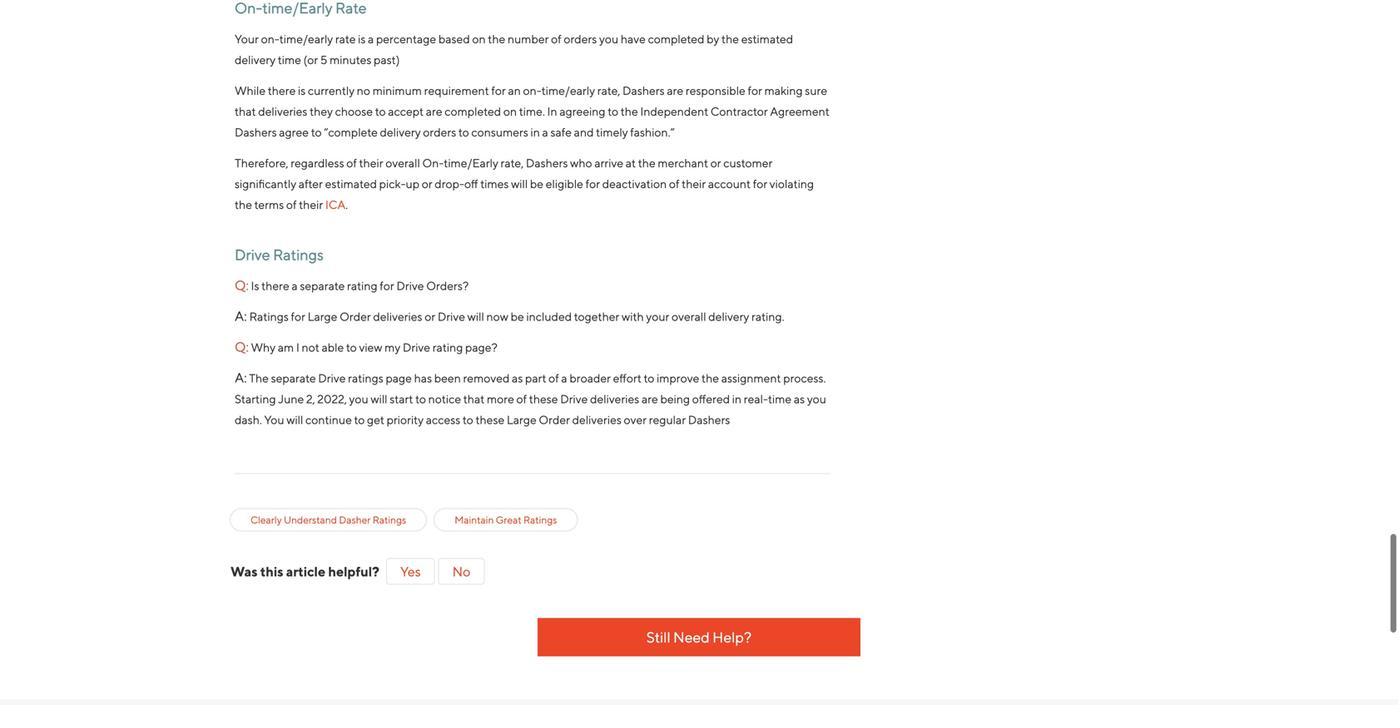 Task type: locate. For each thing, give the bounding box(es) containing it.
to right effort
[[644, 371, 655, 385]]

accept
[[388, 104, 424, 118]]

delivery left the "rating."
[[709, 310, 750, 323]]

0 horizontal spatial their
[[299, 198, 323, 211]]

continue
[[306, 413, 352, 426]]

a:
[[235, 308, 247, 324], [235, 369, 247, 385]]

yes
[[400, 563, 421, 579]]

a left broader
[[561, 371, 568, 385]]

to
[[375, 104, 386, 118], [608, 104, 619, 118], [311, 125, 322, 139], [459, 125, 469, 139], [346, 340, 357, 354], [644, 371, 655, 385], [415, 392, 426, 406], [354, 413, 365, 426], [463, 413, 474, 426]]

a inside q: is there a separate rating for drive orders?
[[292, 279, 298, 292]]

overall inside the a: ratings for large order deliveries or drive will now be included together with your overall delivery rating.
[[672, 310, 706, 323]]

1 vertical spatial time
[[768, 392, 792, 406]]

or right up
[[422, 177, 433, 190]]

in down the time.
[[531, 125, 540, 139]]

0 vertical spatial time/early
[[280, 32, 333, 46]]

dashers inside therefore, regardless of their overall on-time/early rate, dashers who arrive at the merchant or customer significantly after estimated pick-up or drop-off times will be eligible for deactivation of their account for violating the terms of their
[[526, 156, 568, 170]]

0 vertical spatial a:
[[235, 308, 247, 324]]

separate up june
[[271, 371, 316, 385]]

0 horizontal spatial that
[[235, 104, 256, 118]]

1 vertical spatial large
[[507, 413, 537, 426]]

1 horizontal spatial you
[[599, 32, 619, 46]]

there inside q: is there a separate rating for drive orders?
[[262, 279, 289, 292]]

ratings right great at the bottom of page
[[524, 514, 557, 526]]

1 horizontal spatial time/early
[[542, 83, 595, 97]]

0 vertical spatial is
[[358, 32, 366, 46]]

1 vertical spatial time/early
[[542, 83, 595, 97]]

you inside your on-time/early rate is a percentage based on the number of orders you have completed by the estimated delivery time (or 5 minutes past)
[[599, 32, 619, 46]]

are right accept
[[426, 104, 443, 118]]

a left safe
[[542, 125, 548, 139]]

these down part at the left of page
[[529, 392, 558, 406]]

your
[[235, 32, 259, 46]]

1 vertical spatial there
[[262, 279, 289, 292]]

ratings inside the a: ratings for large order deliveries or drive will now be included together with your overall delivery rating.
[[249, 310, 289, 323]]

you
[[599, 32, 619, 46], [349, 392, 369, 406], [807, 392, 827, 406]]

overall
[[386, 156, 420, 170], [672, 310, 706, 323]]

2 vertical spatial are
[[642, 392, 658, 406]]

1 vertical spatial in
[[732, 392, 742, 406]]

2 vertical spatial or
[[425, 310, 436, 323]]

you
[[264, 413, 284, 426]]

1 vertical spatial separate
[[271, 371, 316, 385]]

of right part at the left of page
[[549, 371, 559, 385]]

1 q: from the top
[[235, 277, 249, 293]]

rate, up agreeing
[[598, 83, 621, 97]]

a right "rate"
[[368, 32, 374, 46]]

1 horizontal spatial on-
[[523, 83, 542, 97]]

is right "rate"
[[358, 32, 366, 46]]

will right times
[[511, 177, 528, 190]]

0 horizontal spatial on
[[472, 32, 486, 46]]

1 horizontal spatial rating
[[433, 340, 463, 354]]

0 vertical spatial delivery
[[235, 53, 276, 66]]

orders inside your on-time/early rate is a percentage based on the number of orders you have completed by the estimated delivery time (or 5 minutes past)
[[564, 32, 597, 46]]

0 vertical spatial these
[[529, 392, 558, 406]]

the left number
[[488, 32, 506, 46]]

completed inside your on-time/early rate is a percentage based on the number of orders you have completed by the estimated delivery time (or 5 minutes past)
[[648, 32, 705, 46]]

ratings
[[273, 245, 324, 263], [249, 310, 289, 323], [373, 514, 406, 526], [524, 514, 557, 526]]

1 vertical spatial as
[[794, 392, 805, 406]]

orders right number
[[564, 32, 597, 46]]

of right number
[[551, 32, 562, 46]]

time/early up (or
[[280, 32, 333, 46]]

time left (or
[[278, 53, 301, 66]]

delivery inside the a: ratings for large order deliveries or drive will now be included together with your overall delivery rating.
[[709, 310, 750, 323]]

was this article helpful?
[[231, 563, 380, 579]]

overall inside therefore, regardless of their overall on-time/early rate, dashers who arrive at the merchant or customer significantly after estimated pick-up or drop-off times will be eligible for deactivation of their account for violating the terms of their
[[386, 156, 420, 170]]

1 horizontal spatial in
[[732, 392, 742, 406]]

q: for q: why am i not able to view my drive rating page?
[[235, 339, 249, 354]]

sure
[[805, 83, 828, 97]]

0 horizontal spatial on-
[[261, 32, 280, 46]]

june
[[278, 392, 304, 406]]

offered
[[692, 392, 730, 406]]

estimated for after
[[325, 177, 377, 190]]

1 vertical spatial q:
[[235, 339, 249, 354]]

minimum
[[373, 83, 422, 97]]

0 vertical spatial completed
[[648, 32, 705, 46]]

large inside the a: ratings for large order deliveries or drive will now be included together with your overall delivery rating.
[[308, 310, 338, 323]]

drive right my
[[403, 340, 430, 354]]

0 vertical spatial in
[[531, 125, 540, 139]]

q: left the is
[[235, 277, 249, 293]]

0 vertical spatial orders
[[564, 32, 597, 46]]

the right by
[[722, 32, 739, 46]]

for left orders?
[[380, 279, 394, 292]]

agreeing
[[560, 104, 606, 118]]

1 horizontal spatial is
[[358, 32, 366, 46]]

0 horizontal spatial estimated
[[325, 177, 377, 190]]

1 vertical spatial order
[[539, 413, 570, 426]]

estimated up .
[[325, 177, 377, 190]]

estimated inside your on-time/early rate is a percentage based on the number of orders you have completed by the estimated delivery time (or 5 minutes past)
[[742, 32, 794, 46]]

start
[[390, 392, 413, 406]]

on down an
[[504, 104, 517, 118]]

clearly understand dasher ratings
[[251, 514, 406, 526]]

the
[[488, 32, 506, 46], [722, 32, 739, 46], [621, 104, 638, 118], [638, 156, 656, 170], [235, 198, 252, 211], [702, 371, 719, 385]]

0 horizontal spatial order
[[340, 310, 371, 323]]

0 horizontal spatial in
[[531, 125, 540, 139]]

you down the process. on the right bottom of page
[[807, 392, 827, 406]]

0 vertical spatial on
[[472, 32, 486, 46]]

on- right an
[[523, 83, 542, 97]]

0 vertical spatial overall
[[386, 156, 420, 170]]

and
[[574, 125, 594, 139]]

0 vertical spatial order
[[340, 310, 371, 323]]

1 horizontal spatial these
[[529, 392, 558, 406]]

large up able
[[308, 310, 338, 323]]

separate inside q: is there a separate rating for drive orders?
[[300, 279, 345, 292]]

q: left the why
[[235, 339, 249, 354]]

2 horizontal spatial are
[[667, 83, 684, 97]]

the up the 'offered'
[[702, 371, 719, 385]]

terms
[[254, 198, 284, 211]]

completed left by
[[648, 32, 705, 46]]

0 horizontal spatial rating
[[347, 279, 378, 292]]

time/early up agreeing
[[542, 83, 595, 97]]

separate inside the "the separate drive ratings page has been removed as part of a broader effort to improve the assignment process. starting june 2, 2022, you will start to notice that more of these drive deliveries are being offered in real-time as you dash. you will continue to get priority access to these large order deliveries over regular dashers"
[[271, 371, 316, 385]]

1 vertical spatial orders
[[423, 125, 456, 139]]

deliveries left over
[[572, 413, 622, 426]]

maintain
[[455, 514, 494, 526]]

0 horizontal spatial is
[[298, 83, 306, 97]]

there right the is
[[262, 279, 289, 292]]

deliveries down effort
[[590, 392, 640, 406]]

2 vertical spatial their
[[299, 198, 323, 211]]

2 a: from the top
[[235, 369, 247, 385]]

to up time/early
[[459, 125, 469, 139]]

orders inside while there is currently no minimum requirement for an on-time/early rate, dashers are responsible for making sure that deliveries they choose to accept are completed on time. in agreeing to the independent contractor agreement dashers agree to "complete delivery orders to consumers in a safe and timely fashion."
[[423, 125, 456, 139]]

1 horizontal spatial that
[[463, 392, 485, 406]]

no button
[[438, 558, 485, 585]]

2 horizontal spatial their
[[682, 177, 706, 190]]

1 vertical spatial a:
[[235, 369, 247, 385]]

orders up on-
[[423, 125, 456, 139]]

or
[[711, 156, 721, 170], [422, 177, 433, 190], [425, 310, 436, 323]]

1 vertical spatial on-
[[523, 83, 542, 97]]

rating up been
[[433, 340, 463, 354]]

of
[[551, 32, 562, 46], [347, 156, 357, 170], [669, 177, 680, 190], [286, 198, 297, 211], [549, 371, 559, 385], [517, 392, 527, 406]]

0 horizontal spatial overall
[[386, 156, 420, 170]]

broader
[[570, 371, 611, 385]]

1 vertical spatial is
[[298, 83, 306, 97]]

is inside your on-time/early rate is a percentage based on the number of orders you have completed by the estimated delivery time (or 5 minutes past)
[[358, 32, 366, 46]]

now
[[487, 310, 509, 323]]

1 horizontal spatial overall
[[672, 310, 706, 323]]

for down who
[[586, 177, 600, 190]]

times
[[481, 177, 509, 190]]

their up pick-
[[359, 156, 383, 170]]

1 vertical spatial that
[[463, 392, 485, 406]]

q: why am i not able to view my drive rating page?
[[235, 339, 500, 354]]

as left part at the left of page
[[512, 371, 523, 385]]

q: is there a separate rating for drive orders?
[[235, 277, 469, 293]]

1 vertical spatial rating
[[433, 340, 463, 354]]

ratings inside clearly understand dasher ratings link
[[373, 514, 406, 526]]

delivery
[[235, 53, 276, 66], [380, 125, 421, 139], [709, 310, 750, 323]]

rate, up times
[[501, 156, 524, 170]]

1 horizontal spatial are
[[642, 392, 658, 406]]

on- right your
[[261, 32, 280, 46]]

0 horizontal spatial orders
[[423, 125, 456, 139]]

you left have
[[599, 32, 619, 46]]

dashers down the 'offered'
[[688, 413, 730, 426]]

0 vertical spatial large
[[308, 310, 338, 323]]

estimated up making
[[742, 32, 794, 46]]

completed
[[648, 32, 705, 46], [445, 104, 501, 118]]

dashers
[[623, 83, 665, 97], [235, 125, 277, 139], [526, 156, 568, 170], [688, 413, 730, 426]]

0 horizontal spatial time
[[278, 53, 301, 66]]

2 q: from the top
[[235, 339, 249, 354]]

there right while on the top of the page
[[268, 83, 296, 97]]

i
[[296, 340, 300, 354]]

who
[[570, 156, 592, 170]]

account
[[708, 177, 751, 190]]

1 horizontal spatial completed
[[648, 32, 705, 46]]

in
[[531, 125, 540, 139], [732, 392, 742, 406]]

will right you
[[287, 413, 303, 426]]

more
[[487, 392, 514, 406]]

great
[[496, 514, 522, 526]]

page?
[[465, 340, 498, 354]]

or inside the a: ratings for large order deliveries or drive will now be included together with your overall delivery rating.
[[425, 310, 436, 323]]

0 vertical spatial as
[[512, 371, 523, 385]]

on- inside your on-time/early rate is a percentage based on the number of orders you have completed by the estimated delivery time (or 5 minutes past)
[[261, 32, 280, 46]]

1 horizontal spatial rate,
[[598, 83, 621, 97]]

there inside while there is currently no minimum requirement for an on-time/early rate, dashers are responsible for making sure that deliveries they choose to accept are completed on time. in agreeing to the independent contractor agreement dashers agree to "complete delivery orders to consumers in a safe and timely fashion."
[[268, 83, 296, 97]]

for up the i
[[291, 310, 305, 323]]

1 vertical spatial these
[[476, 413, 505, 426]]

order down part at the left of page
[[539, 413, 570, 426]]

0 vertical spatial q:
[[235, 277, 249, 293]]

based
[[439, 32, 470, 46]]

to right start
[[415, 392, 426, 406]]

of right 'terms' at the top left of page
[[286, 198, 297, 211]]

1 a: from the top
[[235, 308, 247, 324]]

0 horizontal spatial large
[[308, 310, 338, 323]]

0 horizontal spatial be
[[511, 310, 524, 323]]

the up timely
[[621, 104, 638, 118]]

up
[[406, 177, 420, 190]]

large down more on the left
[[507, 413, 537, 426]]

independent
[[641, 104, 709, 118]]

on-
[[422, 156, 444, 170]]

0 vertical spatial separate
[[300, 279, 345, 292]]

2 horizontal spatial you
[[807, 392, 827, 406]]

for up the contractor
[[748, 83, 762, 97]]

violating
[[770, 177, 814, 190]]

will inside the a: ratings for large order deliveries or drive will now be included together with your overall delivery rating.
[[468, 310, 484, 323]]

0 vertical spatial be
[[530, 177, 544, 190]]

0 vertical spatial estimated
[[742, 32, 794, 46]]

deactivation
[[602, 177, 667, 190]]

a down drive ratings
[[292, 279, 298, 292]]

1 vertical spatial their
[[682, 177, 706, 190]]

off
[[464, 177, 478, 190]]

1 horizontal spatial time
[[768, 392, 792, 406]]

1 horizontal spatial be
[[530, 177, 544, 190]]

0 vertical spatial on-
[[261, 32, 280, 46]]

my
[[385, 340, 401, 354]]

0 vertical spatial that
[[235, 104, 256, 118]]

with
[[622, 310, 644, 323]]

estimated inside therefore, regardless of their overall on-time/early rate, dashers who arrive at the merchant or customer significantly after estimated pick-up or drop-off times will be eligible for deactivation of their account for violating the terms of their
[[325, 177, 377, 190]]

1 vertical spatial on
[[504, 104, 517, 118]]

maintain great ratings link
[[455, 512, 557, 527]]

time down the process. on the right bottom of page
[[768, 392, 792, 406]]

drive up the is
[[235, 245, 270, 263]]

deliveries inside while there is currently no minimum requirement for an on-time/early rate, dashers are responsible for making sure that deliveries they choose to accept are completed on time. in agreeing to the independent contractor agreement dashers agree to "complete delivery orders to consumers in a safe and timely fashion."
[[258, 104, 308, 118]]

deliveries up the agree
[[258, 104, 308, 118]]

to right able
[[346, 340, 357, 354]]

in left the real- at bottom right
[[732, 392, 742, 406]]

large
[[308, 310, 338, 323], [507, 413, 537, 426]]

rating up the 'q: why am i not able to view my drive rating page?'
[[347, 279, 378, 292]]

that inside while there is currently no minimum requirement for an on-time/early rate, dashers are responsible for making sure that deliveries they choose to accept are completed on time. in agreeing to the independent contractor agreement dashers agree to "complete delivery orders to consumers in a safe and timely fashion."
[[235, 104, 256, 118]]

overall up up
[[386, 156, 420, 170]]

on inside while there is currently no minimum requirement for an on-time/early rate, dashers are responsible for making sure that deliveries they choose to accept are completed on time. in agreeing to the independent contractor agreement dashers agree to "complete delivery orders to consumers in a safe and timely fashion."
[[504, 104, 517, 118]]

these down more on the left
[[476, 413, 505, 426]]

1 vertical spatial be
[[511, 310, 524, 323]]

be right the now
[[511, 310, 524, 323]]

their
[[359, 156, 383, 170], [682, 177, 706, 190], [299, 198, 323, 211]]

be
[[530, 177, 544, 190], [511, 310, 524, 323]]

the inside the "the separate drive ratings page has been removed as part of a broader effort to improve the assignment process. starting june 2, 2022, you will start to notice that more of these drive deliveries are being offered in real-time as you dash. you will continue to get priority access to these large order deliveries over regular dashers"
[[702, 371, 719, 385]]

(or
[[304, 53, 318, 66]]

1 horizontal spatial order
[[539, 413, 570, 426]]

0 horizontal spatial these
[[476, 413, 505, 426]]

that inside the "the separate drive ratings page has been removed as part of a broader effort to improve the assignment process. starting june 2, 2022, you will start to notice that more of these drive deliveries are being offered in real-time as you dash. you will continue to get priority access to these large order deliveries over regular dashers"
[[463, 392, 485, 406]]

dashers up independent
[[623, 83, 665, 97]]

or down orders?
[[425, 310, 436, 323]]

rate
[[335, 32, 356, 46]]

1 vertical spatial delivery
[[380, 125, 421, 139]]

their down merchant
[[682, 177, 706, 190]]

they
[[310, 104, 333, 118]]

order down q: is there a separate rating for drive orders?
[[340, 310, 371, 323]]

included
[[527, 310, 572, 323]]

you down ratings
[[349, 392, 369, 406]]

0 vertical spatial rating
[[347, 279, 378, 292]]

therefore, regardless of their overall on-time/early rate, dashers who arrive at the merchant or customer significantly after estimated pick-up or drop-off times will be eligible for deactivation of their account for violating the terms of their
[[235, 156, 814, 211]]

are left being
[[642, 392, 658, 406]]

that down removed
[[463, 392, 485, 406]]

order inside the a: ratings for large order deliveries or drive will now be included together with your overall delivery rating.
[[340, 310, 371, 323]]

ratings right the dasher
[[373, 514, 406, 526]]

a: ratings for large order deliveries or drive will now be included together with your overall delivery rating.
[[235, 308, 787, 324]]

to left accept
[[375, 104, 386, 118]]

are
[[667, 83, 684, 97], [426, 104, 443, 118], [642, 392, 658, 406]]

drive left orders?
[[397, 279, 424, 292]]

1 horizontal spatial their
[[359, 156, 383, 170]]

time/early
[[280, 32, 333, 46], [542, 83, 595, 97]]

a: for a: ratings for large order deliveries or drive will now be included together with your overall delivery rating.
[[235, 308, 247, 324]]

or up account
[[711, 156, 721, 170]]

1 horizontal spatial large
[[507, 413, 537, 426]]

0 horizontal spatial as
[[512, 371, 523, 385]]

for down the customer at the right
[[753, 177, 768, 190]]

are inside the "the separate drive ratings page has been removed as part of a broader effort to improve the assignment process. starting june 2, 2022, you will start to notice that more of these drive deliveries are being offered in real-time as you dash. you will continue to get priority access to these large order deliveries over regular dashers"
[[642, 392, 658, 406]]

are up independent
[[667, 83, 684, 97]]

1 vertical spatial completed
[[445, 104, 501, 118]]

1 vertical spatial rate,
[[501, 156, 524, 170]]

0 horizontal spatial time/early
[[280, 32, 333, 46]]

deliveries up my
[[373, 310, 423, 323]]

0 vertical spatial rate,
[[598, 83, 621, 97]]

0 vertical spatial time
[[278, 53, 301, 66]]

as down the process. on the right bottom of page
[[794, 392, 805, 406]]

dashers up eligible
[[526, 156, 568, 170]]

1 vertical spatial are
[[426, 104, 443, 118]]

1 vertical spatial overall
[[672, 310, 706, 323]]

a inside your on-time/early rate is a percentage based on the number of orders you have completed by the estimated delivery time (or 5 minutes past)
[[368, 32, 374, 46]]

0 horizontal spatial completed
[[445, 104, 501, 118]]

1 horizontal spatial orders
[[564, 32, 597, 46]]

their down "after"
[[299, 198, 323, 211]]

completed down requirement
[[445, 104, 501, 118]]

0 horizontal spatial rate,
[[501, 156, 524, 170]]

orders
[[564, 32, 597, 46], [423, 125, 456, 139]]

be left eligible
[[530, 177, 544, 190]]

0 horizontal spatial you
[[349, 392, 369, 406]]

clearly understand dasher ratings link
[[251, 512, 406, 527]]

there
[[268, 83, 296, 97], [262, 279, 289, 292]]

these
[[529, 392, 558, 406], [476, 413, 505, 426]]

0 vertical spatial there
[[268, 83, 296, 97]]

1 horizontal spatial delivery
[[380, 125, 421, 139]]

0 horizontal spatial delivery
[[235, 53, 276, 66]]

1 horizontal spatial as
[[794, 392, 805, 406]]

regardless
[[291, 156, 344, 170]]

1 vertical spatial estimated
[[325, 177, 377, 190]]

while there is currently no minimum requirement for an on-time/early rate, dashers are responsible for making sure that deliveries they choose to accept are completed on time. in agreeing to the independent contractor agreement dashers agree to "complete delivery orders to consumers in a safe and timely fashion."
[[235, 83, 830, 139]]

1 horizontal spatial estimated
[[742, 32, 794, 46]]

estimated
[[742, 32, 794, 46], [325, 177, 377, 190]]

delivery down your
[[235, 53, 276, 66]]

be inside therefore, regardless of their overall on-time/early rate, dashers who arrive at the merchant or customer significantly after estimated pick-up or drop-off times will be eligible for deactivation of their account for violating the terms of their
[[530, 177, 544, 190]]

is left currently
[[298, 83, 306, 97]]

for left an
[[491, 83, 506, 97]]

will left the now
[[468, 310, 484, 323]]



Task type: vqa. For each thing, say whether or not it's contained in the screenshot.
Become
no



Task type: describe. For each thing, give the bounding box(es) containing it.
significantly
[[235, 177, 296, 190]]

0 vertical spatial or
[[711, 156, 721, 170]]

regular
[[649, 413, 686, 426]]

completed inside while there is currently no minimum requirement for an on-time/early rate, dashers are responsible for making sure that deliveries they choose to accept are completed on time. in agreeing to the independent contractor agreement dashers agree to "complete delivery orders to consumers in a safe and timely fashion."
[[445, 104, 501, 118]]

dasher
[[339, 514, 371, 526]]

agree
[[279, 125, 309, 139]]

consumers
[[472, 125, 529, 139]]

5
[[320, 53, 328, 66]]

need
[[673, 628, 710, 646]]

able
[[322, 340, 344, 354]]

will inside therefore, regardless of their overall on-time/early rate, dashers who arrive at the merchant or customer significantly after estimated pick-up or drop-off times will be eligible for deactivation of their account for violating the terms of their
[[511, 177, 528, 190]]

has
[[414, 371, 432, 385]]

ratings inside maintain great ratings link
[[524, 514, 557, 526]]

"complete
[[324, 125, 378, 139]]

the inside while there is currently no minimum requirement for an on-time/early rate, dashers are responsible for making sure that deliveries they choose to accept are completed on time. in agreeing to the independent contractor agreement dashers agree to "complete delivery orders to consumers in a safe and timely fashion."
[[621, 104, 638, 118]]

0 vertical spatial their
[[359, 156, 383, 170]]

rate, inside while there is currently no minimum requirement for an on-time/early rate, dashers are responsible for making sure that deliveries they choose to accept are completed on time. in agreeing to the independent contractor agreement dashers agree to "complete delivery orders to consumers in a safe and timely fashion."
[[598, 83, 621, 97]]

time/early
[[444, 156, 499, 170]]

been
[[434, 371, 461, 385]]

percentage
[[376, 32, 436, 46]]

customer
[[724, 156, 773, 170]]

to inside the 'q: why am i not able to view my drive rating page?'
[[346, 340, 357, 354]]

1 vertical spatial or
[[422, 177, 433, 190]]

minutes
[[330, 53, 372, 66]]

starting
[[235, 392, 276, 406]]

have
[[621, 32, 646, 46]]

will up get
[[371, 392, 388, 406]]

responsible
[[686, 83, 746, 97]]

time inside the "the separate drive ratings page has been removed as part of a broader effort to improve the assignment process. starting june 2, 2022, you will start to notice that more of these drive deliveries are being offered in real-time as you dash. you will continue to get priority access to these large order deliveries over regular dashers"
[[768, 392, 792, 406]]

still
[[647, 628, 671, 646]]

view
[[359, 340, 383, 354]]

of down "complete
[[347, 156, 357, 170]]

of down merchant
[[669, 177, 680, 190]]

of inside your on-time/early rate is a percentage based on the number of orders you have completed by the estimated delivery time (or 5 minutes past)
[[551, 32, 562, 46]]

estimated for the
[[742, 32, 794, 46]]

drive inside the 'q: why am i not able to view my drive rating page?'
[[403, 340, 430, 354]]

the
[[249, 371, 269, 385]]

drive inside the a: ratings for large order deliveries or drive will now be included together with your overall delivery rating.
[[438, 310, 465, 323]]

time/early inside while there is currently no minimum requirement for an on-time/early rate, dashers are responsible for making sure that deliveries they choose to accept are completed on time. in agreeing to the independent contractor agreement dashers agree to "complete delivery orders to consumers in a safe and timely fashion."
[[542, 83, 595, 97]]

choose
[[335, 104, 373, 118]]

on- inside while there is currently no minimum requirement for an on-time/early rate, dashers are responsible for making sure that deliveries they choose to accept are completed on time. in agreeing to the independent contractor agreement dashers agree to "complete delivery orders to consumers in a safe and timely fashion."
[[523, 83, 542, 97]]

delivery inside while there is currently no minimum requirement for an on-time/early rate, dashers are responsible for making sure that deliveries they choose to accept are completed on time. in agreeing to the independent contractor agreement dashers agree to "complete delivery orders to consumers in a safe and timely fashion."
[[380, 125, 421, 139]]

eligible
[[546, 177, 584, 190]]

while
[[235, 83, 266, 97]]

together
[[574, 310, 620, 323]]

ratings down 'terms' at the top left of page
[[273, 245, 324, 263]]

a inside the "the separate drive ratings page has been removed as part of a broader effort to improve the assignment process. starting june 2, 2022, you will start to notice that more of these drive deliveries are being offered in real-time as you dash. you will continue to get priority access to these large order deliveries over regular dashers"
[[561, 371, 568, 385]]

to right access
[[463, 413, 474, 426]]

drive ratings
[[235, 245, 327, 263]]

rating inside q: is there a separate rating for drive orders?
[[347, 279, 378, 292]]

dashers up therefore,
[[235, 125, 277, 139]]

an
[[508, 83, 521, 97]]

was
[[231, 563, 258, 579]]

in
[[547, 104, 557, 118]]

by
[[707, 32, 720, 46]]

delivery inside your on-time/early rate is a percentage based on the number of orders you have completed by the estimated delivery time (or 5 minutes past)
[[235, 53, 276, 66]]

access
[[426, 413, 461, 426]]

a inside while there is currently no minimum requirement for an on-time/early rate, dashers are responsible for making sure that deliveries they choose to accept are completed on time. in agreeing to the independent contractor agreement dashers agree to "complete delivery orders to consumers in a safe and timely fashion."
[[542, 125, 548, 139]]

am
[[278, 340, 294, 354]]

for inside the a: ratings for large order deliveries or drive will now be included together with your overall delivery rating.
[[291, 310, 305, 323]]

rating inside the 'q: why am i not able to view my drive rating page?'
[[433, 340, 463, 354]]

deliveries inside the a: ratings for large order deliveries or drive will now be included together with your overall delivery rating.
[[373, 310, 423, 323]]

is inside while there is currently no minimum requirement for an on-time/early rate, dashers are responsible for making sure that deliveries they choose to accept are completed on time. in agreeing to the independent contractor agreement dashers agree to "complete delivery orders to consumers in a safe and timely fashion."
[[298, 83, 306, 97]]

why
[[251, 340, 276, 354]]

yes button
[[386, 558, 435, 585]]

the left 'terms' at the top left of page
[[235, 198, 252, 211]]

a: for a:
[[235, 369, 247, 385]]

over
[[624, 413, 647, 426]]

the separate drive ratings page has been removed as part of a broader effort to improve the assignment process. starting june 2, 2022, you will start to notice that more of these drive deliveries are being offered in real-time as you dash. you will continue to get priority access to these large order deliveries over regular dashers
[[235, 371, 827, 426]]

to down the they
[[311, 125, 322, 139]]

time/early inside your on-time/early rate is a percentage based on the number of orders you have completed by the estimated delivery time (or 5 minutes past)
[[280, 32, 333, 46]]

removed
[[463, 371, 510, 385]]

not
[[302, 340, 320, 354]]

ratings
[[348, 371, 384, 385]]

still need help? link
[[538, 618, 861, 657]]

the right at
[[638, 156, 656, 170]]

this
[[260, 563, 283, 579]]

drive inside q: is there a separate rating for drive orders?
[[397, 279, 424, 292]]

q: for q: is there a separate rating for drive orders?
[[235, 277, 249, 293]]

drive down broader
[[560, 392, 588, 406]]

no
[[357, 83, 370, 97]]

drop-
[[435, 177, 464, 190]]

0 horizontal spatial are
[[426, 104, 443, 118]]

in inside while there is currently no minimum requirement for an on-time/early rate, dashers are responsible for making sure that deliveries they choose to accept are completed on time. in agreeing to the independent contractor agreement dashers agree to "complete delivery orders to consumers in a safe and timely fashion."
[[531, 125, 540, 139]]

arrive
[[595, 156, 624, 170]]

.
[[346, 198, 348, 211]]

to up timely
[[608, 104, 619, 118]]

after
[[299, 177, 323, 190]]

clearly
[[251, 514, 282, 526]]

helpful?
[[328, 563, 380, 579]]

rate, inside therefore, regardless of their overall on-time/early rate, dashers who arrive at the merchant or customer significantly after estimated pick-up or drop-off times will be eligible for deactivation of their account for violating the terms of their
[[501, 156, 524, 170]]

for inside q: is there a separate rating for drive orders?
[[380, 279, 394, 292]]

of right more on the left
[[517, 392, 527, 406]]

help?
[[713, 628, 752, 646]]

in inside the "the separate drive ratings page has been removed as part of a broader effort to improve the assignment process. starting june 2, 2022, you will start to notice that more of these drive deliveries are being offered in real-time as you dash. you will continue to get priority access to these large order deliveries over regular dashers"
[[732, 392, 742, 406]]

0 vertical spatial are
[[667, 83, 684, 97]]

improve
[[657, 371, 700, 385]]

large inside the "the separate drive ratings page has been removed as part of a broader effort to improve the assignment process. starting june 2, 2022, you will start to notice that more of these drive deliveries are being offered in real-time as you dash. you will continue to get priority access to these large order deliveries over regular dashers"
[[507, 413, 537, 426]]

understand
[[284, 514, 337, 526]]

maintain great ratings
[[455, 514, 557, 526]]

order inside the "the separate drive ratings page has been removed as part of a broader effort to improve the assignment process. starting june 2, 2022, you will start to notice that more of these drive deliveries are being offered in real-time as you dash. you will continue to get priority access to these large order deliveries over regular dashers"
[[539, 413, 570, 426]]

safe
[[551, 125, 572, 139]]

page
[[386, 371, 412, 385]]

be inside the a: ratings for large order deliveries or drive will now be included together with your overall delivery rating.
[[511, 310, 524, 323]]

dashers inside the "the separate drive ratings page has been removed as part of a broader effort to improve the assignment process. starting june 2, 2022, you will start to notice that more of these drive deliveries are being offered in real-time as you dash. you will continue to get priority access to these large order deliveries over regular dashers"
[[688, 413, 730, 426]]

fashion."
[[630, 125, 675, 139]]

process.
[[784, 371, 826, 385]]

still need help?
[[647, 628, 752, 646]]

priority
[[387, 413, 424, 426]]

merchant
[[658, 156, 708, 170]]

to left get
[[354, 413, 365, 426]]

part
[[525, 371, 547, 385]]

ica link
[[325, 198, 346, 211]]

effort
[[613, 371, 642, 385]]

get
[[367, 413, 385, 426]]

no
[[453, 563, 471, 579]]

on inside your on-time/early rate is a percentage based on the number of orders you have completed by the estimated delivery time (or 5 minutes past)
[[472, 32, 486, 46]]

assignment
[[722, 371, 781, 385]]

number
[[508, 32, 549, 46]]

dash.
[[235, 413, 262, 426]]

ica .
[[325, 198, 348, 211]]

at
[[626, 156, 636, 170]]

past)
[[374, 53, 400, 66]]

requirement
[[424, 83, 489, 97]]

ica
[[325, 198, 346, 211]]

time inside your on-time/early rate is a percentage based on the number of orders you have completed by the estimated delivery time (or 5 minutes past)
[[278, 53, 301, 66]]

drive up 2022,
[[318, 371, 346, 385]]

notice
[[428, 392, 461, 406]]

currently
[[308, 83, 355, 97]]



